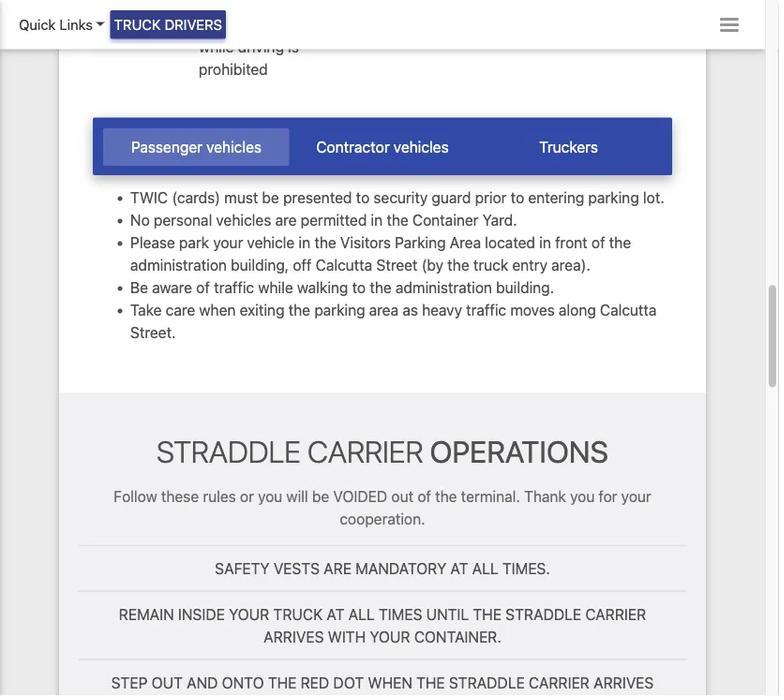 Task type: locate. For each thing, give the bounding box(es) containing it.
all inside remain inside your truck at all times until the straddle carrier arrives with your container.
[[349, 606, 375, 623]]

container. inside remain inside your truck at all times until the straddle carrier arrives with your container.
[[414, 628, 502, 646]]

vehicles up security
[[394, 138, 449, 156]]

with inside remain inside your truck at all times until the straddle carrier arrives with your container.
[[328, 628, 366, 646]]

1 vertical spatial with
[[296, 697, 334, 697]]

arrives
[[264, 628, 324, 646], [594, 674, 654, 692]]

all
[[472, 560, 498, 577], [349, 606, 375, 623]]

passenger vehicles
[[131, 138, 262, 156]]

1 vertical spatial your
[[370, 628, 410, 646]]

vehicles inside 'link'
[[394, 138, 449, 156]]

1 horizontal spatial traffic
[[466, 301, 506, 319]]

these
[[161, 487, 199, 505]]

tab list
[[93, 118, 672, 175]]

or
[[240, 487, 254, 505]]

1 horizontal spatial arrives
[[594, 674, 654, 692]]

2 horizontal spatial the
[[473, 606, 502, 623]]

traffic up when
[[214, 279, 254, 297]]

moves
[[510, 301, 555, 319]]

container.
[[414, 628, 502, 646], [382, 697, 469, 697]]

0 horizontal spatial traffic
[[214, 279, 254, 297]]

your right for at right
[[621, 487, 651, 505]]

entering
[[528, 189, 584, 207]]

0 vertical spatial your
[[229, 606, 269, 623]]

1 vertical spatial be
[[312, 487, 329, 505]]

area
[[450, 234, 481, 252]]

0 horizontal spatial arrives
[[264, 628, 324, 646]]

arrives for remain inside your truck at all times until the straddle carrier arrives with your container.
[[264, 628, 324, 646]]

parking
[[588, 189, 639, 207], [314, 301, 365, 319]]

0 horizontal spatial you
[[258, 487, 282, 505]]

1 horizontal spatial of
[[418, 487, 431, 505]]

are
[[324, 560, 352, 577]]

talking on a mobile device while driving is prohibited
[[199, 0, 299, 78]]

be
[[262, 189, 279, 207], [312, 487, 329, 505]]

0 vertical spatial administration
[[130, 256, 227, 274]]

security
[[374, 189, 428, 207]]

0 horizontal spatial be
[[262, 189, 279, 207]]

0 vertical spatial of
[[592, 234, 605, 252]]

(cards)
[[172, 189, 220, 207]]

straddle
[[506, 606, 582, 623], [449, 674, 525, 692]]

drivers
[[165, 16, 222, 33]]

with inside step out and onto the red dot when the straddle carrier arrives with your container.
[[296, 697, 334, 697]]

area).
[[551, 256, 591, 274]]

1 horizontal spatial you
[[570, 487, 595, 505]]

with
[[328, 628, 366, 646], [296, 697, 334, 697]]

cooperation.
[[340, 510, 425, 528]]

container. down 'when'
[[382, 697, 469, 697]]

0 vertical spatial container.
[[414, 628, 502, 646]]

2 vertical spatial your
[[338, 697, 378, 697]]

truck
[[114, 16, 161, 33]]

driving
[[238, 38, 284, 55]]

terminal.
[[461, 487, 520, 505]]

truck drivers link
[[110, 10, 226, 39]]

at right truck
[[327, 606, 345, 623]]

the
[[387, 211, 409, 229], [314, 234, 336, 252], [609, 234, 631, 252], [448, 256, 469, 274], [370, 279, 392, 297], [288, 301, 310, 319], [435, 487, 457, 505]]

carrier inside remain inside your truck at all times until the straddle carrier arrives with your container.
[[585, 606, 646, 623]]

visitors
[[340, 234, 391, 252]]

straddle down times.
[[506, 606, 582, 623]]

of inside follow these rules or you will be voided out of the terminal. thank you for your cooperation.
[[418, 487, 431, 505]]

administration up aware
[[130, 256, 227, 274]]

the up area
[[370, 279, 392, 297]]

all left times.
[[472, 560, 498, 577]]

1 horizontal spatial all
[[472, 560, 498, 577]]

of up when
[[196, 279, 210, 297]]

administration
[[130, 256, 227, 274], [396, 279, 492, 297]]

with up dot
[[328, 628, 366, 646]]

1 horizontal spatial your
[[621, 487, 651, 505]]

calcutta
[[316, 256, 372, 274], [600, 301, 657, 319]]

1 horizontal spatial administration
[[396, 279, 492, 297]]

twic (cards) must be presented to security guard prior to entering parking lot. no personal vehicles are permitted in the container yard. please park your vehicle in the visitors parking area located in front of the administration building, off calcutta street (by the truck entry area). be aware of traffic while walking to the administration building. take care when exiting the parking area as heavy traffic moves along calcutta street.
[[130, 189, 665, 342]]

your down "safety"
[[229, 606, 269, 623]]

calcutta up walking
[[316, 256, 372, 274]]

the right until
[[473, 606, 502, 623]]

1 vertical spatial all
[[349, 606, 375, 623]]

container. inside step out and onto the red dot when the straddle carrier arrives with your container.
[[382, 697, 469, 697]]

1 vertical spatial traffic
[[466, 301, 506, 319]]

street.
[[130, 324, 176, 342]]

your
[[213, 234, 243, 252], [621, 487, 651, 505]]

0 vertical spatial while
[[199, 38, 234, 55]]

the
[[473, 606, 502, 623], [268, 674, 297, 692], [416, 674, 445, 692]]

1 horizontal spatial at
[[451, 560, 468, 577]]

parking down walking
[[314, 301, 365, 319]]

0 vertical spatial arrives
[[264, 628, 324, 646]]

2 vertical spatial of
[[418, 487, 431, 505]]

0 vertical spatial all
[[472, 560, 498, 577]]

out
[[391, 487, 414, 505]]

1 vertical spatial of
[[196, 279, 210, 297]]

area
[[369, 301, 399, 319]]

at up until
[[451, 560, 468, 577]]

traffic right heavy
[[466, 301, 506, 319]]

0 vertical spatial your
[[213, 234, 243, 252]]

administration up heavy
[[396, 279, 492, 297]]

arrives inside remain inside your truck at all times until the straddle carrier arrives with your container.
[[264, 628, 324, 646]]

1 vertical spatial your
[[621, 487, 651, 505]]

1 vertical spatial container.
[[382, 697, 469, 697]]

the right 'when'
[[416, 674, 445, 692]]

you
[[258, 487, 282, 505], [570, 487, 595, 505]]

1 horizontal spatial be
[[312, 487, 329, 505]]

0 horizontal spatial of
[[196, 279, 210, 297]]

parking left lot.
[[588, 189, 639, 207]]

the inside follow these rules or you will be voided out of the terminal. thank you for your cooperation.
[[435, 487, 457, 505]]

the left "red"
[[268, 674, 297, 692]]

container. down until
[[414, 628, 502, 646]]

0 horizontal spatial your
[[213, 234, 243, 252]]

truckers
[[539, 138, 598, 156]]

onto
[[222, 674, 264, 692]]

carrier inside step out and onto the red dot when the straddle carrier arrives with your container.
[[529, 674, 590, 692]]

2 horizontal spatial of
[[592, 234, 605, 252]]

0 vertical spatial at
[[451, 560, 468, 577]]

while down mobile
[[199, 38, 234, 55]]

be up are
[[262, 189, 279, 207]]

your inside follow these rules or you will be voided out of the terminal. thank you for your cooperation.
[[621, 487, 651, 505]]

at for truck
[[327, 606, 345, 623]]

vehicles down must
[[216, 211, 271, 229]]

safety vests are mandatory at all times.
[[215, 560, 550, 577]]

while
[[199, 38, 234, 55], [258, 279, 293, 297]]

be right will
[[312, 487, 329, 505]]

1 horizontal spatial while
[[258, 279, 293, 297]]

1 vertical spatial carrier
[[529, 674, 590, 692]]

straddle inside step out and onto the red dot when the straddle carrier arrives with your container.
[[449, 674, 525, 692]]

you left for at right
[[570, 487, 595, 505]]

0 horizontal spatial at
[[327, 606, 345, 623]]

1 horizontal spatial parking
[[588, 189, 639, 207]]

prior
[[475, 189, 507, 207]]

personal
[[154, 211, 212, 229]]

1 horizontal spatial the
[[416, 674, 445, 692]]

0 vertical spatial be
[[262, 189, 279, 207]]

guard
[[432, 189, 471, 207]]

at
[[451, 560, 468, 577], [327, 606, 345, 623]]

1 vertical spatial at
[[327, 606, 345, 623]]

carrier for remain inside your truck at all times until the straddle carrier arrives with your container.
[[585, 606, 646, 623]]

1 vertical spatial administration
[[396, 279, 492, 297]]

0 vertical spatial carrier
[[585, 606, 646, 623]]

be inside twic (cards) must be presented to security guard prior to entering parking lot. no personal vehicles are permitted in the container yard. please park your vehicle in the visitors parking area located in front of the administration building, off calcutta street (by the truck entry area). be aware of traffic while walking to the administration building. take care when exiting the parking area as heavy traffic moves along calcutta street.
[[262, 189, 279, 207]]

while up "exiting" at the top
[[258, 279, 293, 297]]

vehicles up must
[[206, 138, 262, 156]]

while inside talking on a mobile device while driving is prohibited
[[199, 38, 234, 55]]

in up off
[[299, 234, 311, 252]]

your down times
[[370, 628, 410, 646]]

at for mandatory
[[451, 560, 468, 577]]

container. for when
[[382, 697, 469, 697]]

0 horizontal spatial calcutta
[[316, 256, 372, 274]]

your right park
[[213, 234, 243, 252]]

your down dot
[[338, 697, 378, 697]]

to
[[356, 189, 370, 207], [511, 189, 524, 207], [352, 279, 366, 297]]

follow
[[114, 487, 157, 505]]

you right or
[[258, 487, 282, 505]]

at inside remain inside your truck at all times until the straddle carrier arrives with your container.
[[327, 606, 345, 623]]

prohibited
[[199, 60, 268, 78]]

0 horizontal spatial all
[[349, 606, 375, 623]]

1 vertical spatial while
[[258, 279, 293, 297]]

straddle down until
[[449, 674, 525, 692]]

arrives inside step out and onto the red dot when the straddle carrier arrives with your container.
[[594, 674, 654, 692]]

a
[[271, 0, 279, 10]]

in left "front"
[[539, 234, 551, 252]]

twic
[[130, 189, 168, 207]]

0 vertical spatial straddle
[[506, 606, 582, 623]]

the inside remain inside your truck at all times until the straddle carrier arrives with your container.
[[473, 606, 502, 623]]

in up visitors on the top
[[371, 211, 383, 229]]

follow these rules or you will be voided out of the terminal. thank you for your cooperation.
[[114, 487, 651, 528]]

of right out
[[418, 487, 431, 505]]

be inside follow these rules or you will be voided out of the terminal. thank you for your cooperation.
[[312, 487, 329, 505]]

your for all
[[370, 628, 410, 646]]

times.
[[502, 560, 550, 577]]

in
[[371, 211, 383, 229], [299, 234, 311, 252], [539, 234, 551, 252]]

0 vertical spatial with
[[328, 628, 366, 646]]

parking
[[395, 234, 446, 252]]

0 horizontal spatial while
[[199, 38, 234, 55]]

safety
[[215, 560, 270, 577]]

passenger
[[131, 138, 202, 156]]

your inside step out and onto the red dot when the straddle carrier arrives with your container.
[[338, 697, 378, 697]]

all left times
[[349, 606, 375, 623]]

traffic
[[214, 279, 254, 297], [466, 301, 506, 319]]

straddle inside remain inside your truck at all times until the straddle carrier arrives with your container.
[[506, 606, 582, 623]]

1 horizontal spatial calcutta
[[600, 301, 657, 319]]

heavy
[[422, 301, 462, 319]]

0 horizontal spatial the
[[268, 674, 297, 692]]

while inside twic (cards) must be presented to security guard prior to entering parking lot. no personal vehicles are permitted in the container yard. please park your vehicle in the visitors parking area located in front of the administration building, off calcutta street (by the truck entry area). be aware of traffic while walking to the administration building. take care when exiting the parking area as heavy traffic moves along calcutta street.
[[258, 279, 293, 297]]

links
[[59, 16, 93, 33]]

1 vertical spatial arrives
[[594, 674, 654, 692]]

with for all
[[328, 628, 366, 646]]

building.
[[496, 279, 554, 297]]

your
[[229, 606, 269, 623], [370, 628, 410, 646], [338, 697, 378, 697]]

located
[[485, 234, 535, 252]]

quick
[[19, 16, 56, 33]]

with down "red"
[[296, 697, 334, 697]]

calcutta right along
[[600, 301, 657, 319]]

of right "front"
[[592, 234, 605, 252]]

1 vertical spatial straddle
[[449, 674, 525, 692]]

carrier
[[585, 606, 646, 623], [529, 674, 590, 692]]

0 vertical spatial traffic
[[214, 279, 254, 297]]

the right out
[[435, 487, 457, 505]]

2 horizontal spatial in
[[539, 234, 551, 252]]

1 vertical spatial parking
[[314, 301, 365, 319]]

will
[[286, 487, 308, 505]]

0 vertical spatial calcutta
[[316, 256, 372, 274]]

passenger vehicles link
[[103, 128, 289, 166]]



Task type: vqa. For each thing, say whether or not it's contained in the screenshot.
cooperation.
yes



Task type: describe. For each thing, give the bounding box(es) containing it.
mobile
[[199, 15, 244, 33]]

2 you from the left
[[570, 487, 595, 505]]

step
[[111, 674, 148, 692]]

truck
[[273, 606, 323, 623]]

vests
[[274, 560, 320, 577]]

all for times
[[349, 606, 375, 623]]

1 vertical spatial calcutta
[[600, 301, 657, 319]]

straddle carrier operations
[[157, 434, 609, 470]]

the down area
[[448, 256, 469, 274]]

times
[[379, 606, 422, 623]]

be
[[130, 279, 148, 297]]

the for dot
[[416, 674, 445, 692]]

0 horizontal spatial administration
[[130, 256, 227, 274]]

the down walking
[[288, 301, 310, 319]]

thank
[[524, 487, 566, 505]]

to right prior at top right
[[511, 189, 524, 207]]

must
[[224, 189, 258, 207]]

care
[[166, 301, 195, 319]]

carrier for step out and onto the red dot when the straddle carrier arrives with your container.
[[529, 674, 590, 692]]

aware
[[152, 279, 192, 297]]

the for times
[[473, 606, 502, 623]]

container
[[413, 211, 479, 229]]

dot
[[333, 674, 364, 692]]

red
[[301, 674, 329, 692]]

carrier
[[308, 434, 423, 470]]

please
[[130, 234, 175, 252]]

truck
[[473, 256, 508, 274]]

remain inside your truck at all times until the straddle carrier arrives with your container.
[[119, 606, 646, 646]]

1 you from the left
[[258, 487, 282, 505]]

contractor vehicles
[[316, 138, 449, 156]]

to up the permitted
[[356, 189, 370, 207]]

when
[[368, 674, 412, 692]]

off
[[293, 256, 312, 274]]

with for red
[[296, 697, 334, 697]]

until
[[426, 606, 469, 623]]

inside
[[178, 606, 225, 623]]

rules
[[203, 487, 236, 505]]

lot.
[[643, 189, 665, 207]]

vehicles inside twic (cards) must be presented to security guard prior to entering parking lot. no personal vehicles are permitted in the container yard. please park your vehicle in the visitors parking area located in front of the administration building, off calcutta street (by the truck entry area). be aware of traffic while walking to the administration building. take care when exiting the parking area as heavy traffic moves along calcutta street.
[[216, 211, 271, 229]]

out
[[152, 674, 183, 692]]

all for times.
[[472, 560, 498, 577]]

your for red
[[338, 697, 378, 697]]

walking
[[297, 279, 348, 297]]

along
[[559, 301, 596, 319]]

contractor
[[316, 138, 390, 156]]

quick links
[[19, 16, 93, 33]]

vehicle
[[247, 234, 295, 252]]

the down the permitted
[[314, 234, 336, 252]]

talking on a mobile device while driving is prohibited link
[[146, 0, 338, 103]]

for
[[599, 487, 617, 505]]

tab list containing passenger vehicles
[[93, 118, 672, 175]]

arrives for step out and onto the red dot when the straddle carrier arrives with your container.
[[594, 674, 654, 692]]

straddle for when
[[449, 674, 525, 692]]

building,
[[231, 256, 289, 274]]

the right "front"
[[609, 234, 631, 252]]

the down security
[[387, 211, 409, 229]]

truckers link
[[476, 128, 662, 166]]

are
[[275, 211, 297, 229]]

0 horizontal spatial parking
[[314, 301, 365, 319]]

no
[[130, 211, 150, 229]]

exiting
[[240, 301, 285, 319]]

truck drivers
[[114, 16, 222, 33]]

vehicles for contractor vehicles
[[394, 138, 449, 156]]

1 horizontal spatial in
[[371, 211, 383, 229]]

quick links link
[[19, 14, 105, 35]]

remain
[[119, 606, 174, 623]]

vehicles for passenger vehicles
[[206, 138, 262, 156]]

to right walking
[[352, 279, 366, 297]]

(by
[[422, 256, 444, 274]]

0 horizontal spatial in
[[299, 234, 311, 252]]

yard.
[[483, 211, 517, 229]]

when
[[199, 301, 236, 319]]

container. for until
[[414, 628, 502, 646]]

take
[[130, 301, 162, 319]]

permitted
[[301, 211, 367, 229]]

mandatory
[[356, 560, 447, 577]]

as
[[403, 301, 418, 319]]

voided
[[333, 487, 388, 505]]

your inside twic (cards) must be presented to security guard prior to entering parking lot. no personal vehicles are permitted in the container yard. please park your vehicle in the visitors parking area located in front of the administration building, off calcutta street (by the truck entry area). be aware of traffic while walking to the administration building. take care when exiting the parking area as heavy traffic moves along calcutta street.
[[213, 234, 243, 252]]

entry
[[512, 256, 548, 274]]

street
[[376, 256, 418, 274]]

straddle
[[157, 434, 301, 470]]

talking
[[199, 0, 247, 10]]

is
[[288, 38, 299, 55]]

operations
[[430, 434, 609, 470]]

device
[[248, 15, 293, 33]]

presented
[[283, 189, 352, 207]]

step out and onto the red dot when the straddle carrier arrives with your container.
[[111, 674, 654, 697]]

0 vertical spatial parking
[[588, 189, 639, 207]]

on
[[250, 0, 267, 10]]

straddle for until
[[506, 606, 582, 623]]

and
[[187, 674, 218, 692]]

front
[[555, 234, 588, 252]]

contractor vehicles link
[[289, 128, 476, 166]]



